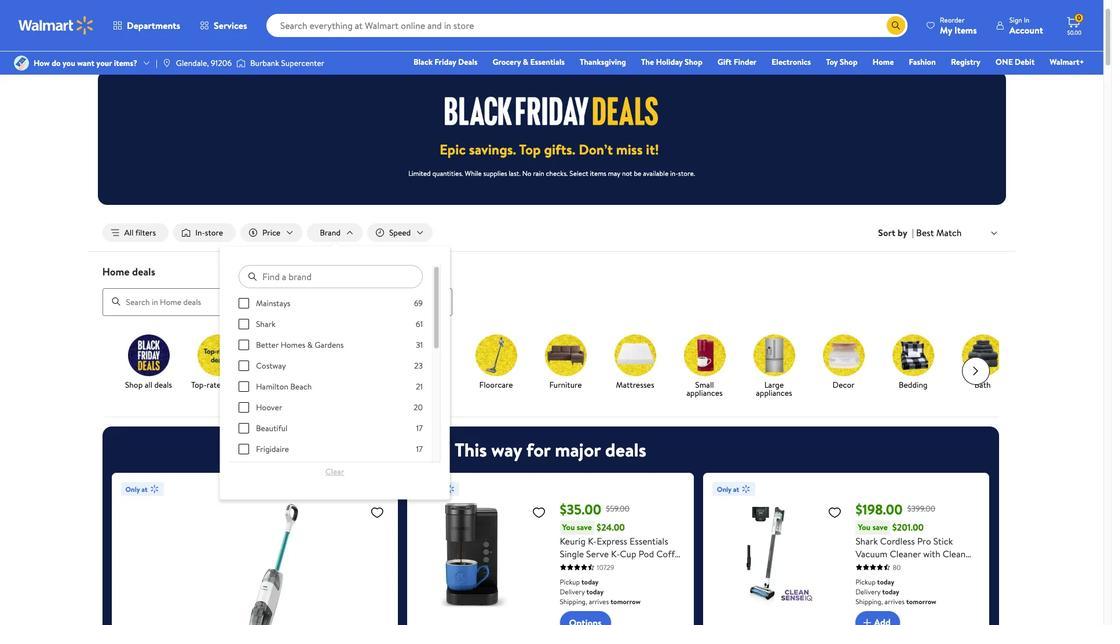 Task type: locate. For each thing, give the bounding box(es) containing it.
Find a brand search field
[[239, 266, 423, 289]]

1 vertical spatial shark
[[856, 535, 878, 548]]

0 horizontal spatial shipping,
[[560, 597, 588, 607]]

shipping, down maker, at the right bottom of the page
[[560, 597, 588, 607]]

bedding link
[[884, 335, 944, 392]]

0 horizontal spatial all
[[102, 8, 112, 20]]

cup
[[620, 548, 637, 561]]

& inside "link"
[[281, 379, 287, 391]]

0 horizontal spatial save
[[577, 522, 592, 534]]

pickup today delivery today shipping, arrives tomorrow down 10729
[[560, 578, 641, 607]]

quantities.
[[433, 169, 463, 179]]

group
[[239, 298, 423, 626]]

shipping, inside the $198.00 group
[[856, 597, 884, 607]]

 image right the 91206 at the left
[[237, 57, 246, 69]]

1 vertical spatial essentials
[[630, 535, 669, 548]]

essentials right "grocery"
[[531, 56, 565, 68]]

0 vertical spatial 17
[[416, 423, 423, 435]]

bath link
[[953, 335, 1013, 392]]

gift finder
[[718, 56, 757, 68]]

stick
[[934, 535, 954, 548]]

0 horizontal spatial at
[[142, 485, 148, 495]]

1 horizontal spatial delivery
[[856, 587, 881, 597]]

1 horizontal spatial pickup
[[856, 578, 876, 587]]

you up keurig
[[562, 522, 575, 534]]

you for $198.00
[[858, 522, 871, 534]]

mattresses
[[616, 379, 655, 391]]

for
[[527, 437, 551, 463]]

arrives down 80 at the right of the page
[[885, 597, 905, 607]]

essentials
[[531, 56, 565, 68], [630, 535, 669, 548]]

& inside group
[[307, 340, 313, 351]]

walmart+
[[1050, 56, 1085, 68]]

$50
[[266, 379, 280, 391]]

all inside button
[[124, 227, 134, 239]]

large
[[765, 379, 784, 391]]

1 horizontal spatial shipping,
[[856, 597, 884, 607]]

None checkbox
[[239, 319, 249, 330], [239, 361, 249, 372], [239, 382, 249, 392], [239, 445, 249, 455], [239, 319, 249, 330], [239, 361, 249, 372], [239, 382, 249, 392], [239, 445, 249, 455]]

delivery down maker, at the right bottom of the page
[[560, 587, 585, 597]]

home up search icon
[[102, 265, 130, 279]]

top-
[[191, 379, 207, 391]]

appliances
[[687, 388, 723, 399], [756, 388, 793, 399]]

electronics
[[772, 56, 812, 68]]

1 horizontal spatial essentials
[[630, 535, 669, 548]]

1 delivery from the left
[[560, 587, 585, 597]]

$399.00
[[908, 504, 936, 515]]

& right "grocery"
[[523, 56, 529, 68]]

tomorrow inside $35.00 group
[[611, 597, 641, 607]]

this way for major deals
[[455, 437, 647, 463]]

0 vertical spatial all
[[102, 8, 112, 20]]

grocery & essentials
[[493, 56, 565, 68]]

& inside kitchen & dining
[[439, 379, 444, 391]]

shop left all
[[125, 379, 143, 391]]

2 arrives from the left
[[885, 597, 905, 607]]

& for grocery
[[523, 56, 529, 68]]

you
[[63, 57, 75, 69]]

2 appliances from the left
[[756, 388, 793, 399]]

k- up 10729
[[611, 548, 620, 561]]

appliances down large appliances image
[[756, 388, 793, 399]]

clear button
[[239, 463, 432, 482]]

 image for burbank supercenter
[[237, 57, 246, 69]]

& right dining
[[439, 379, 444, 391]]

grocery
[[493, 56, 521, 68]]

one debit
[[996, 56, 1035, 68]]

only at group
[[121, 483, 389, 626]]

shark
[[256, 319, 275, 330], [856, 535, 878, 548]]

large appliances link
[[744, 335, 805, 400]]

deals down filters
[[132, 265, 155, 279]]

no
[[523, 169, 532, 179]]

save down $198.00
[[873, 522, 888, 534]]

finder
[[734, 56, 757, 68]]

pickup today delivery today shipping, arrives tomorrow down 80 at the right of the page
[[856, 578, 937, 607]]

arrives inside the $198.00 group
[[885, 597, 905, 607]]

registry
[[952, 56, 981, 68]]

only inside the $198.00 group
[[717, 485, 732, 495]]

1 vertical spatial |
[[913, 227, 914, 239]]

0 horizontal spatial home
[[102, 265, 130, 279]]

appliances inside 'small appliances' "link"
[[687, 388, 723, 399]]

1 horizontal spatial tomorrow
[[907, 597, 937, 607]]

1 arrives from the left
[[589, 597, 609, 607]]

deals right major
[[606, 437, 647, 463]]

1 horizontal spatial  image
[[237, 57, 246, 69]]

under
[[289, 379, 309, 391]]

31
[[416, 340, 423, 351]]

 image
[[237, 57, 246, 69], [162, 59, 171, 68]]

top-rated deals image
[[197, 335, 239, 376]]

all left home
[[102, 8, 112, 20]]

2 save from the left
[[873, 522, 888, 534]]

$50 & under image
[[267, 335, 309, 376]]

how do you want your items?
[[34, 57, 137, 69]]

0 horizontal spatial essentials
[[531, 56, 565, 68]]

black left friday
[[414, 56, 433, 68]]

0 horizontal spatial  image
[[162, 59, 171, 68]]

arrives down 10729
[[589, 597, 609, 607]]

tomorrow down iz540h
[[907, 597, 937, 607]]

None checkbox
[[239, 299, 249, 309], [239, 340, 249, 351], [239, 403, 249, 413], [239, 424, 249, 434], [239, 299, 249, 309], [239, 340, 249, 351], [239, 403, 249, 413], [239, 424, 249, 434]]

10729
[[597, 563, 615, 573]]

maker,
[[560, 561, 587, 574]]

sign in to add to favorites list, tineco ifloor 2 max cordless wet/dry vacuum cleaner and hard floor washer - limited edition (blue) image
[[370, 506, 384, 520]]

deals right rated
[[227, 379, 245, 391]]

Home deals search field
[[88, 265, 1016, 316]]

1 horizontal spatial shark
[[856, 535, 878, 548]]

sort and filter section element
[[88, 214, 1016, 252]]

thanksgiving
[[580, 56, 627, 68]]

pickup down the sense
[[856, 578, 876, 587]]

holiday
[[656, 56, 683, 68]]

shark up the sense
[[856, 535, 878, 548]]

2 only from the left
[[717, 485, 732, 495]]

want
[[77, 57, 94, 69]]

1 save from the left
[[577, 522, 592, 534]]

add to cart image
[[861, 616, 875, 626]]

1 appliances from the left
[[687, 388, 723, 399]]

1 horizontal spatial home
[[873, 56, 894, 68]]

limited
[[409, 169, 431, 179]]

2 tomorrow from the left
[[907, 597, 937, 607]]

 image for glendale, 91206
[[162, 59, 171, 68]]

all for all filters
[[124, 227, 134, 239]]

2 17 from the top
[[416, 444, 423, 456]]

1 vertical spatial all
[[124, 227, 134, 239]]

epic savings. top gifts. don't miss it!
[[440, 140, 660, 159]]

beautiful
[[256, 423, 287, 435]]

1 pickup today delivery today shipping, arrives tomorrow from the left
[[560, 578, 641, 607]]

pickup for $35.00
[[560, 578, 580, 587]]

& for $50
[[281, 379, 287, 391]]

$198.00
[[856, 500, 903, 520]]

iz540h
[[896, 561, 927, 574]]

at inside group
[[142, 485, 148, 495]]

delivery down the sense
[[856, 587, 881, 597]]

tomorrow for $198.00
[[907, 597, 937, 607]]

get it today image
[[336, 335, 378, 376]]

1 horizontal spatial black
[[589, 561, 611, 574]]

2 delivery from the left
[[856, 587, 881, 597]]

only at for "only at" group
[[125, 485, 148, 495]]

large appliances
[[756, 379, 793, 399]]

appliances inside large appliances link
[[756, 388, 793, 399]]

tomorrow inside the $198.00 group
[[907, 597, 937, 607]]

Search search field
[[266, 14, 908, 37]]

pickup today delivery today shipping, arrives tomorrow inside $35.00 group
[[560, 578, 641, 607]]

 image
[[14, 56, 29, 71]]

shipping, up add to cart icon
[[856, 597, 884, 607]]

& for kitchen
[[439, 379, 444, 391]]

delivery inside $35.00 group
[[560, 587, 585, 597]]

0 horizontal spatial |
[[156, 57, 158, 69]]

at for the $198.00 group
[[734, 485, 740, 495]]

how
[[34, 57, 50, 69]]

in-
[[195, 227, 205, 239]]

2 horizontal spatial shop
[[840, 56, 858, 68]]

shop right holiday at the right of the page
[[685, 56, 703, 68]]

1 pickup from the left
[[560, 578, 580, 587]]

at inside the $198.00 group
[[734, 485, 740, 495]]

1 17 from the top
[[416, 423, 423, 435]]

|
[[156, 57, 158, 69], [913, 227, 914, 239]]

1 vertical spatial black
[[589, 561, 611, 574]]

shipping, inside $35.00 group
[[560, 597, 588, 607]]

thanksgiving link
[[575, 56, 632, 68]]

1 only at from the left
[[125, 485, 148, 495]]

pickup inside the $198.00 group
[[856, 578, 876, 587]]

debit
[[1016, 56, 1035, 68]]

only inside group
[[125, 485, 140, 495]]

1 horizontal spatial only
[[717, 485, 732, 495]]

only for "only at" group
[[125, 485, 140, 495]]

arrives inside $35.00 group
[[589, 597, 609, 607]]

1 vertical spatial home
[[102, 265, 130, 279]]

2 pickup today delivery today shipping, arrives tomorrow from the left
[[856, 578, 937, 607]]

0
[[1078, 13, 1082, 23]]

1 horizontal spatial |
[[913, 227, 914, 239]]

pro
[[918, 535, 932, 548]]

costway
[[256, 361, 286, 372]]

Walmart Site-Wide search field
[[266, 14, 908, 37]]

home down clear search field text icon
[[873, 56, 894, 68]]

0 horizontal spatial pickup today delivery today shipping, arrives tomorrow
[[560, 578, 641, 607]]

pickup inside $35.00 group
[[560, 578, 580, 587]]

appliances for large
[[756, 388, 793, 399]]

black right maker, at the right bottom of the page
[[589, 561, 611, 574]]

home
[[114, 8, 133, 20]]

pickup down maker, at the right bottom of the page
[[560, 578, 580, 587]]

| right the items?
[[156, 57, 158, 69]]

top-rated deals
[[191, 379, 245, 391]]

deals
[[458, 56, 478, 68]]

0 $0.00
[[1068, 13, 1082, 37]]

walmart black friday deals for days image
[[445, 97, 659, 126]]

0 horizontal spatial you
[[562, 522, 575, 534]]

0 horizontal spatial pickup
[[560, 578, 580, 587]]

80
[[893, 563, 901, 573]]

glendale,
[[176, 57, 209, 69]]

0 horizontal spatial tomorrow
[[611, 597, 641, 607]]

appliances down small appliances image
[[687, 388, 723, 399]]

checks.
[[546, 169, 568, 179]]

1 horizontal spatial appliances
[[756, 388, 793, 399]]

store
[[205, 227, 223, 239]]

pickup for $198.00
[[856, 578, 876, 587]]

floorcare image
[[476, 335, 517, 376]]

shipping,
[[560, 597, 588, 607], [856, 597, 884, 607]]

2 you from the left
[[858, 522, 871, 534]]

0 horizontal spatial delivery
[[560, 587, 585, 597]]

mainstays
[[256, 298, 290, 310]]

1 vertical spatial 17
[[416, 444, 423, 456]]

1 at from the left
[[142, 485, 148, 495]]

fashion
[[910, 56, 936, 68]]

1 only from the left
[[125, 485, 140, 495]]

major
[[555, 437, 601, 463]]

home inside search field
[[102, 265, 130, 279]]

1 horizontal spatial shop
[[685, 56, 703, 68]]

delivery inside the $198.00 group
[[856, 587, 881, 597]]

essentials inside you save $24.00 keurig k-express essentials single serve k-cup pod coffee maker, black
[[630, 535, 669, 548]]

k- right keurig
[[588, 535, 597, 548]]

frigidaire
[[256, 444, 289, 456]]

select
[[570, 169, 589, 179]]

0 horizontal spatial k-
[[588, 535, 597, 548]]

1 you from the left
[[562, 522, 575, 534]]

kitchen & dining
[[410, 379, 444, 399]]

save up keurig
[[577, 522, 592, 534]]

while
[[465, 169, 482, 179]]

0 vertical spatial shark
[[256, 319, 275, 330]]

essentials right express on the bottom right of page
[[630, 535, 669, 548]]

1 horizontal spatial pickup today delivery today shipping, arrives tomorrow
[[856, 578, 937, 607]]

save inside you save $201.00 shark cordless pro stick vacuum cleaner with clean sense iq, iz540h
[[873, 522, 888, 534]]

1 horizontal spatial all
[[124, 227, 134, 239]]

electronics link
[[767, 56, 817, 68]]

pickup today delivery today shipping, arrives tomorrow inside the $198.00 group
[[856, 578, 937, 607]]

2 only at from the left
[[717, 485, 740, 495]]

| right by
[[913, 227, 914, 239]]

only at for the $198.00 group
[[717, 485, 740, 495]]

you inside you save $201.00 shark cordless pro stick vacuum cleaner with clean sense iq, iz540h
[[858, 522, 871, 534]]

only at inside the $198.00 group
[[717, 485, 740, 495]]

walmart+ link
[[1045, 56, 1090, 68]]

0 vertical spatial |
[[156, 57, 158, 69]]

1 horizontal spatial save
[[873, 522, 888, 534]]

registry link
[[946, 56, 986, 68]]

you save $201.00 shark cordless pro stick vacuum cleaner with clean sense iq, iz540h
[[856, 522, 966, 574]]

0 horizontal spatial only
[[125, 485, 140, 495]]

1 horizontal spatial at
[[734, 485, 740, 495]]

1 horizontal spatial only at
[[717, 485, 740, 495]]

all left filters
[[124, 227, 134, 239]]

0 horizontal spatial arrives
[[589, 597, 609, 607]]

sign in to add to favorites list, keurig k-express essentials single serve k-cup pod coffee maker, black image
[[532, 506, 546, 520]]

you down $198.00
[[858, 522, 871, 534]]

17 for beautiful
[[416, 423, 423, 435]]

0 vertical spatial black
[[414, 56, 433, 68]]

delivery for $35.00
[[560, 587, 585, 597]]

0 horizontal spatial appliances
[[687, 388, 723, 399]]

it!
[[646, 140, 660, 159]]

tomorrow down 10729
[[611, 597, 641, 607]]

1 horizontal spatial you
[[858, 522, 871, 534]]

0 horizontal spatial only at
[[125, 485, 148, 495]]

2 at from the left
[[734, 485, 740, 495]]

1 tomorrow from the left
[[611, 597, 641, 607]]

$24.00
[[597, 522, 625, 534]]

tomorrow for $35.00
[[611, 597, 641, 607]]

gifts.
[[544, 140, 576, 159]]

& right the $50
[[281, 379, 287, 391]]

savings.
[[469, 140, 517, 159]]

walmart image
[[19, 16, 94, 35]]

2 shipping, from the left
[[856, 597, 884, 607]]

furniture image
[[545, 335, 587, 376]]

all for all home
[[102, 8, 112, 20]]

& right homes
[[307, 340, 313, 351]]

2 pickup from the left
[[856, 578, 876, 587]]

0 vertical spatial essentials
[[531, 56, 565, 68]]

save inside you save $24.00 keurig k-express essentials single serve k-cup pod coffee maker, black
[[577, 522, 592, 534]]

1 horizontal spatial arrives
[[885, 597, 905, 607]]

shark up 'better'
[[256, 319, 275, 330]]

departments
[[127, 19, 180, 32]]

one debit link
[[991, 56, 1041, 68]]

shop right toy at the right top of the page
[[840, 56, 858, 68]]

only at inside group
[[125, 485, 148, 495]]

glendale, 91206
[[176, 57, 232, 69]]

$198.00 $399.00
[[856, 500, 936, 520]]

you inside you save $24.00 keurig k-express essentials single serve k-cup pod coffee maker, black
[[562, 522, 575, 534]]

1 shipping, from the left
[[560, 597, 588, 607]]

 image left glendale,
[[162, 59, 171, 68]]

kitchen
[[410, 379, 437, 391]]

pickup today delivery today shipping, arrives tomorrow for $35.00
[[560, 578, 641, 607]]

items?
[[114, 57, 137, 69]]

0 vertical spatial home
[[873, 56, 894, 68]]



Task type: vqa. For each thing, say whether or not it's contained in the screenshot.
3rd 'ADD' "button" from left
no



Task type: describe. For each thing, give the bounding box(es) containing it.
Search in Home deals search field
[[102, 288, 452, 316]]

$198.00 group
[[713, 483, 981, 626]]

better homes & gardens
[[256, 340, 344, 351]]

departments button
[[103, 12, 190, 39]]

in-store
[[195, 227, 223, 239]]

home link
[[868, 56, 900, 68]]

pickup today delivery today shipping, arrives tomorrow for $198.00
[[856, 578, 937, 607]]

services button
[[190, 12, 257, 39]]

epic
[[440, 140, 466, 159]]

services
[[214, 19, 247, 32]]

$35.00
[[560, 500, 602, 520]]

small appliances image
[[684, 335, 726, 376]]

floorcare
[[480, 379, 513, 391]]

miss
[[617, 140, 643, 159]]

next slide for chipmodulewithimages list image
[[962, 357, 990, 385]]

save for $198.00
[[873, 522, 888, 534]]

all filters button
[[102, 224, 169, 242]]

61
[[416, 319, 423, 330]]

filters
[[135, 227, 156, 239]]

delivery for $198.00
[[856, 587, 881, 597]]

91206
[[211, 57, 232, 69]]

items
[[590, 169, 607, 179]]

toy shop link
[[821, 56, 863, 68]]

supercenter
[[281, 57, 325, 69]]

all
[[145, 379, 152, 391]]

clean
[[943, 548, 966, 561]]

don't
[[579, 140, 613, 159]]

top
[[520, 140, 541, 159]]

shipping, for $198.00
[[856, 597, 884, 607]]

in-
[[671, 169, 679, 179]]

toy
[[827, 56, 838, 68]]

bath image
[[962, 335, 1004, 376]]

best
[[917, 227, 935, 239]]

black inside you save $24.00 keurig k-express essentials single serve k-cup pod coffee maker, black
[[589, 561, 611, 574]]

items
[[955, 23, 978, 36]]

23
[[414, 361, 423, 372]]

home deals
[[102, 265, 155, 279]]

hoover
[[256, 402, 282, 414]]

gift
[[718, 56, 732, 68]]

shipping, for $35.00
[[560, 597, 588, 607]]

best match button
[[914, 225, 1002, 241]]

search icon image
[[892, 21, 901, 30]]

burbank supercenter
[[250, 57, 325, 69]]

decor image
[[823, 335, 865, 376]]

at for "only at" group
[[142, 485, 148, 495]]

| inside the sort and filter section 'element'
[[913, 227, 914, 239]]

sign in to add to favorites list, shark cordless pro stick vacuum cleaner with clean sense iq, iz540h image
[[828, 506, 842, 520]]

furniture
[[550, 379, 582, 391]]

rain
[[533, 169, 545, 179]]

with
[[924, 548, 941, 561]]

$35.00 group
[[417, 483, 685, 626]]

last.
[[509, 169, 521, 179]]

0 horizontal spatial shop
[[125, 379, 143, 391]]

match
[[937, 227, 962, 239]]

all filters
[[124, 227, 156, 239]]

price button
[[241, 224, 303, 242]]

do
[[52, 57, 61, 69]]

arrives for $198.00
[[885, 597, 905, 607]]

the holiday shop link
[[636, 56, 708, 68]]

reorder my items
[[941, 15, 978, 36]]

search image
[[112, 297, 121, 307]]

available
[[643, 169, 669, 179]]

coffee
[[657, 548, 685, 561]]

deals right all
[[154, 379, 172, 391]]

kitchen & dining image
[[406, 335, 448, 376]]

limited quantities. while supplies last. no rain checks. select items may not be available in-store.
[[409, 169, 696, 179]]

arrives for $35.00
[[589, 597, 609, 607]]

17 for frigidaire
[[416, 444, 423, 456]]

decor
[[833, 379, 855, 391]]

may
[[608, 169, 621, 179]]

you for $35.00
[[562, 522, 575, 534]]

gardens
[[315, 340, 344, 351]]

iq,
[[882, 561, 894, 574]]

save for $35.00
[[577, 522, 592, 534]]

fashion link
[[904, 56, 942, 68]]

mattresses image
[[615, 335, 656, 376]]

large appliances image
[[754, 335, 795, 376]]

cleaner
[[890, 548, 922, 561]]

0 horizontal spatial shark
[[256, 319, 275, 330]]

keurig
[[560, 535, 586, 548]]

all home
[[102, 8, 133, 20]]

best match
[[917, 227, 962, 239]]

$50 & under
[[266, 379, 309, 391]]

$0.00
[[1068, 28, 1082, 37]]

home for home deals
[[102, 265, 130, 279]]

69
[[414, 298, 423, 310]]

only for the $198.00 group
[[717, 485, 732, 495]]

shop all deals
[[125, 379, 172, 391]]

gift finder link
[[713, 56, 762, 68]]

shop all deals image
[[128, 335, 170, 376]]

homes
[[280, 340, 305, 351]]

small appliances
[[687, 379, 723, 399]]

way
[[492, 437, 522, 463]]

grocery & essentials link
[[488, 56, 570, 68]]

black friday deals
[[414, 56, 478, 68]]

clear search field text image
[[873, 21, 883, 30]]

kitchen & dining link
[[397, 335, 457, 400]]

burbank
[[250, 57, 279, 69]]

1 horizontal spatial k-
[[611, 548, 620, 561]]

rated
[[207, 379, 226, 391]]

deals inside search field
[[132, 265, 155, 279]]

bedding image
[[893, 335, 935, 376]]

black friday deals link
[[409, 56, 483, 68]]

appliances for small
[[687, 388, 723, 399]]

group containing mainstays
[[239, 298, 423, 626]]

friday
[[435, 56, 457, 68]]

sense
[[856, 561, 880, 574]]

$35.00 $59.00
[[560, 500, 630, 520]]

home for home
[[873, 56, 894, 68]]

0 horizontal spatial black
[[414, 56, 433, 68]]

vacuum
[[856, 548, 888, 561]]

shark inside you save $201.00 shark cordless pro stick vacuum cleaner with clean sense iq, iz540h
[[856, 535, 878, 548]]



